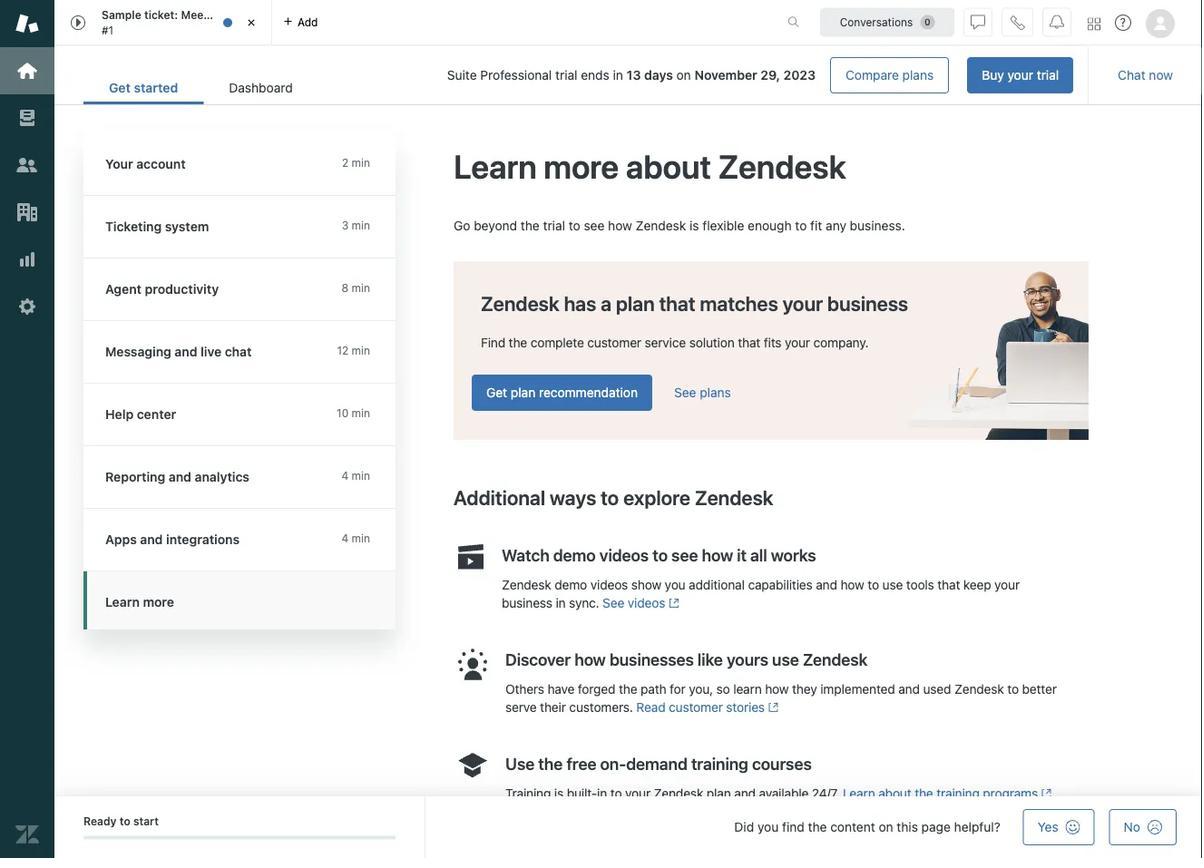 Task type: locate. For each thing, give the bounding box(es) containing it.
how left "tools"
[[841, 577, 864, 592]]

your down the demand
[[625, 786, 651, 801]]

1 vertical spatial videos
[[590, 577, 628, 592]]

1 vertical spatial plans
[[700, 385, 731, 400]]

footer
[[54, 797, 1202, 858]]

demo
[[553, 545, 596, 565], [555, 577, 587, 592]]

to left start
[[120, 815, 130, 828]]

1 horizontal spatial more
[[544, 147, 619, 185]]

trial left ends
[[555, 68, 578, 83]]

min inside the reporting and analytics heading
[[352, 470, 370, 482]]

0 vertical spatial see
[[674, 385, 696, 400]]

plans for compare plans
[[902, 68, 934, 83]]

and down the works
[[816, 577, 837, 592]]

demo for watch
[[553, 545, 596, 565]]

the inside others have forged the path for you, so learn how they implemented and used zendesk to better serve their customers.
[[619, 682, 637, 697]]

learn down 'apps'
[[105, 595, 140, 610]]

2 vertical spatial in
[[597, 786, 607, 801]]

in left 13
[[613, 68, 623, 83]]

zendesk inside others have forged the path for you, so learn how they implemented and used zendesk to better serve their customers.
[[955, 682, 1004, 697]]

your account
[[105, 157, 186, 171]]

footer containing did you find the content on this page helpful?
[[54, 797, 1202, 858]]

that left keep
[[938, 577, 960, 592]]

use inside zendesk demo videos show you additional capabilities and how to use tools that keep your business in sync.
[[882, 577, 903, 592]]

how inside others have forged the path for you, so learn how they implemented and used zendesk to better serve their customers.
[[765, 682, 789, 697]]

get
[[109, 80, 131, 95], [486, 385, 507, 400]]

get inside button
[[486, 385, 507, 400]]

that up find the complete customer service solution that fits your company.
[[659, 291, 696, 315]]

is left built-
[[554, 786, 564, 801]]

1 4 from the top
[[342, 470, 349, 482]]

0 vertical spatial 4
[[342, 470, 349, 482]]

others
[[505, 682, 544, 697]]

min for apps and integrations
[[352, 532, 370, 545]]

min inside help center heading
[[352, 407, 370, 420]]

views image
[[15, 106, 39, 130]]

ticketing
[[105, 219, 162, 234]]

min inside 'apps and integrations' heading
[[352, 532, 370, 545]]

videos down show
[[628, 596, 665, 610]]

min inside "your account" heading
[[352, 157, 370, 169]]

(opens in a new tab) image inside "read customer stories" link
[[765, 702, 779, 713]]

ready
[[83, 815, 117, 828]]

days
[[644, 68, 673, 83]]

1 horizontal spatial plans
[[902, 68, 934, 83]]

add
[[298, 16, 318, 29]]

trial inside button
[[1037, 68, 1059, 83]]

4 min inside the reporting and analytics heading
[[342, 470, 370, 482]]

0 horizontal spatial more
[[143, 595, 174, 610]]

0 horizontal spatial you
[[665, 577, 686, 592]]

agent productivity heading
[[83, 259, 414, 321]]

compare
[[846, 68, 899, 83]]

business inside zendesk demo videos show you additional capabilities and how to use tools that keep your business in sync.
[[502, 596, 552, 610]]

customer down a
[[587, 335, 641, 350]]

to left "tools"
[[868, 577, 879, 592]]

business down watch
[[502, 596, 552, 610]]

zendesk has a plan that matches your business
[[481, 291, 908, 315]]

0 horizontal spatial is
[[554, 786, 564, 801]]

see up a
[[584, 218, 605, 233]]

0 vertical spatial you
[[665, 577, 686, 592]]

1 vertical spatial more
[[143, 595, 174, 610]]

0 vertical spatial business
[[827, 291, 908, 315]]

4 min
[[342, 470, 370, 482], [342, 532, 370, 545]]

8
[[342, 282, 349, 294]]

4 min inside 'apps and integrations' heading
[[342, 532, 370, 545]]

1 min from the top
[[352, 157, 370, 169]]

it
[[737, 545, 747, 565]]

4 min from the top
[[352, 344, 370, 357]]

see up additional
[[671, 545, 698, 565]]

plan down the complete
[[511, 385, 536, 400]]

plans down solution
[[700, 385, 731, 400]]

1 vertical spatial in
[[556, 596, 566, 610]]

enough
[[748, 218, 792, 233]]

that left fits
[[738, 335, 761, 350]]

about up go beyond the trial to see how zendesk is flexible enough to fit any business.
[[626, 147, 711, 185]]

dashboard tab
[[204, 71, 318, 104]]

2 horizontal spatial learn
[[843, 786, 875, 801]]

0 horizontal spatial plan
[[511, 385, 536, 400]]

videos up show
[[600, 545, 649, 565]]

12 min
[[337, 344, 370, 357]]

learn for learn more
[[105, 595, 140, 610]]

2 horizontal spatial plan
[[707, 786, 731, 801]]

demo inside zendesk demo videos show you additional capabilities and how to use tools that keep your business in sync.
[[555, 577, 587, 592]]

1 horizontal spatial plan
[[616, 291, 655, 315]]

0 horizontal spatial learn
[[105, 595, 140, 610]]

learn more about zendesk
[[454, 147, 846, 185]]

1 vertical spatial about
[[878, 786, 911, 801]]

zendesk support image
[[15, 12, 39, 35]]

(opens in a new tab) image for see
[[665, 598, 679, 609]]

1 horizontal spatial use
[[882, 577, 903, 592]]

training
[[505, 786, 551, 801]]

business.
[[850, 218, 905, 233]]

more inside dropdown button
[[143, 595, 174, 610]]

november
[[695, 68, 757, 83]]

2 4 from the top
[[342, 532, 349, 545]]

you right show
[[665, 577, 686, 592]]

zendesk
[[718, 147, 846, 185], [636, 218, 686, 233], [481, 291, 560, 315], [695, 485, 774, 509], [502, 577, 551, 592], [803, 650, 868, 669], [955, 682, 1004, 697], [654, 786, 703, 801]]

2 horizontal spatial that
[[938, 577, 960, 592]]

agent productivity
[[105, 282, 219, 297]]

keep
[[963, 577, 991, 592]]

fit
[[810, 218, 822, 233]]

1 vertical spatial is
[[554, 786, 564, 801]]

path
[[641, 682, 666, 697]]

section containing compare plans
[[333, 57, 1074, 93]]

0 horizontal spatial get
[[109, 80, 131, 95]]

plan left available
[[707, 786, 731, 801]]

1 horizontal spatial customer
[[669, 700, 723, 715]]

and inside zendesk demo videos show you additional capabilities and how to use tools that keep your business in sync.
[[816, 577, 837, 592]]

tab
[[54, 0, 272, 45]]

in inside zendesk demo videos show you additional capabilities and how to use tools that keep your business in sync.
[[556, 596, 566, 610]]

learn about the training programs link
[[843, 786, 1052, 801]]

apps
[[105, 532, 137, 547]]

learn inside content-title 'region'
[[454, 147, 537, 185]]

see down find the complete customer service solution that fits your company.
[[674, 385, 696, 400]]

zendesk up find
[[481, 291, 560, 315]]

discover
[[505, 650, 571, 669]]

0 horizontal spatial training
[[691, 754, 748, 773]]

others have forged the path for you, so learn how they implemented and used zendesk to better serve their customers.
[[505, 682, 1057, 715]]

1 horizontal spatial in
[[597, 786, 607, 801]]

(opens in a new tab) image inside 'see videos' link
[[665, 598, 679, 609]]

ticket
[[231, 9, 261, 21]]

demo right watch
[[553, 545, 596, 565]]

4 min for integrations
[[342, 532, 370, 545]]

1 vertical spatial 4
[[342, 532, 349, 545]]

used
[[923, 682, 951, 697]]

10 min
[[337, 407, 370, 420]]

that
[[659, 291, 696, 315], [738, 335, 761, 350], [938, 577, 960, 592]]

0 horizontal spatial on
[[676, 68, 691, 83]]

programs
[[983, 786, 1038, 801]]

2 horizontal spatial in
[[613, 68, 623, 83]]

0 horizontal spatial see
[[584, 218, 605, 233]]

implemented
[[820, 682, 895, 697]]

2 min
[[342, 157, 370, 169]]

how left they
[[765, 682, 789, 697]]

2 vertical spatial that
[[938, 577, 960, 592]]

1 vertical spatial you
[[758, 820, 779, 835]]

you
[[665, 577, 686, 592], [758, 820, 779, 835]]

trial down notifications image
[[1037, 68, 1059, 83]]

in left sync.
[[556, 596, 566, 610]]

agent
[[105, 282, 142, 297]]

1 horizontal spatial about
[[878, 786, 911, 801]]

learn more
[[105, 595, 174, 610]]

main element
[[0, 0, 54, 858]]

1 vertical spatial get
[[486, 385, 507, 400]]

customer
[[587, 335, 641, 350], [669, 700, 723, 715]]

1 vertical spatial customer
[[669, 700, 723, 715]]

business up company.
[[827, 291, 908, 315]]

on left this
[[879, 820, 893, 835]]

1 vertical spatial training
[[937, 786, 980, 801]]

your right keep
[[995, 577, 1020, 592]]

min for your account
[[352, 157, 370, 169]]

conversations
[[840, 16, 913, 29]]

use
[[505, 754, 535, 773]]

you inside "footer"
[[758, 820, 779, 835]]

see
[[584, 218, 605, 233], [671, 545, 698, 565]]

tab list
[[83, 71, 318, 104]]

0 vertical spatial use
[[882, 577, 903, 592]]

ends
[[581, 68, 610, 83]]

in
[[613, 68, 623, 83], [556, 596, 566, 610], [597, 786, 607, 801]]

0 vertical spatial in
[[613, 68, 623, 83]]

help center heading
[[83, 384, 414, 446]]

1 vertical spatial that
[[738, 335, 761, 350]]

reporting
[[105, 470, 165, 485]]

0 horizontal spatial (opens in a new tab) image
[[665, 598, 679, 609]]

to inside zendesk demo videos show you additional capabilities and how to use tools that keep your business in sync.
[[868, 577, 879, 592]]

training up training is built-in to your zendesk plan and available 24/7.
[[691, 754, 748, 773]]

reporting and analytics heading
[[83, 446, 414, 509]]

any
[[826, 218, 846, 233]]

to left better
[[1007, 682, 1019, 697]]

0 vertical spatial videos
[[600, 545, 649, 565]]

(opens in a new tab) image
[[665, 598, 679, 609], [765, 702, 779, 713]]

1 vertical spatial 4 min
[[342, 532, 370, 545]]

zendesk down use the free on-demand training courses
[[654, 786, 703, 801]]

0 vertical spatial see
[[584, 218, 605, 233]]

videos
[[600, 545, 649, 565], [590, 577, 628, 592], [628, 596, 665, 610]]

learn inside dropdown button
[[105, 595, 140, 610]]

beyond
[[474, 218, 517, 233]]

1 horizontal spatial learn
[[454, 147, 537, 185]]

1 vertical spatial demo
[[555, 577, 587, 592]]

to left fit at the right of page
[[795, 218, 807, 233]]

0 horizontal spatial customer
[[587, 335, 641, 350]]

learn
[[454, 147, 537, 185], [105, 595, 140, 610], [843, 786, 875, 801]]

4 inside the reporting and analytics heading
[[342, 470, 349, 482]]

live
[[201, 344, 222, 359]]

2 4 min from the top
[[342, 532, 370, 545]]

1 horizontal spatial training
[[937, 786, 980, 801]]

1 vertical spatial on
[[879, 820, 893, 835]]

on inside "footer"
[[879, 820, 893, 835]]

how down learn more about zendesk
[[608, 218, 632, 233]]

more inside content-title 'region'
[[544, 147, 619, 185]]

1 vertical spatial learn
[[105, 595, 140, 610]]

see right sync.
[[603, 596, 624, 610]]

7 min from the top
[[352, 532, 370, 545]]

this
[[897, 820, 918, 835]]

that inside zendesk demo videos show you additional capabilities and how to use tools that keep your business in sync.
[[938, 577, 960, 592]]

use left "tools"
[[882, 577, 903, 592]]

compare plans
[[846, 68, 934, 83]]

zendesk up enough
[[718, 147, 846, 185]]

integrations
[[166, 532, 240, 547]]

1 horizontal spatial get
[[486, 385, 507, 400]]

1 vertical spatial see
[[671, 545, 698, 565]]

plans inside button
[[700, 385, 731, 400]]

0 vertical spatial on
[[676, 68, 691, 83]]

videos up see videos
[[590, 577, 628, 592]]

1 horizontal spatial (opens in a new tab) image
[[765, 702, 779, 713]]

about up this
[[878, 786, 911, 801]]

customer down you,
[[669, 700, 723, 715]]

helpful?
[[954, 820, 1001, 835]]

plan right a
[[616, 291, 655, 315]]

learn about the training programs
[[843, 786, 1038, 801]]

0 horizontal spatial in
[[556, 596, 566, 610]]

1 horizontal spatial see
[[674, 385, 696, 400]]

center
[[137, 407, 176, 422]]

demo up sync.
[[555, 577, 587, 592]]

trial for professional
[[555, 68, 578, 83]]

0 horizontal spatial that
[[659, 291, 696, 315]]

you,
[[689, 682, 713, 697]]

videos for show
[[590, 577, 628, 592]]

1 vertical spatial see
[[603, 596, 624, 610]]

0 vertical spatial plans
[[902, 68, 934, 83]]

see inside button
[[674, 385, 696, 400]]

get down find
[[486, 385, 507, 400]]

how
[[608, 218, 632, 233], [702, 545, 733, 565], [841, 577, 864, 592], [574, 650, 606, 669], [765, 682, 789, 697]]

0 vertical spatial about
[[626, 147, 711, 185]]

ticket:
[[144, 9, 178, 21]]

min inside ticketing system heading
[[352, 219, 370, 232]]

zendesk products image
[[1088, 18, 1101, 30]]

6 min from the top
[[352, 470, 370, 482]]

zendesk right used
[[955, 682, 1004, 697]]

help
[[105, 407, 134, 422]]

1 vertical spatial plan
[[511, 385, 536, 400]]

3 min from the top
[[352, 282, 370, 294]]

2023
[[784, 68, 816, 83]]

get left started
[[109, 80, 131, 95]]

zendesk image
[[15, 823, 39, 847]]

0 vertical spatial (opens in a new tab) image
[[665, 598, 679, 609]]

get for get plan recommendation
[[486, 385, 507, 400]]

12
[[337, 344, 349, 357]]

training up helpful?
[[937, 786, 980, 801]]

min for messaging and live chat
[[352, 344, 370, 357]]

0 horizontal spatial see
[[603, 596, 624, 610]]

use up they
[[772, 650, 799, 669]]

your inside button
[[1008, 68, 1033, 83]]

on
[[676, 68, 691, 83], [879, 820, 893, 835]]

2 min from the top
[[352, 219, 370, 232]]

0 vertical spatial more
[[544, 147, 619, 185]]

in down on-
[[597, 786, 607, 801]]

learn up 'beyond'
[[454, 147, 537, 185]]

videos inside zendesk demo videos show you additional capabilities and how to use tools that keep your business in sync.
[[590, 577, 628, 592]]

0 horizontal spatial business
[[502, 596, 552, 610]]

plans inside button
[[902, 68, 934, 83]]

4 inside 'apps and integrations' heading
[[342, 532, 349, 545]]

min inside agent productivity heading
[[352, 282, 370, 294]]

to inside "footer"
[[120, 815, 130, 828]]

1 horizontal spatial that
[[738, 335, 761, 350]]

0 vertical spatial demo
[[553, 545, 596, 565]]

on right days
[[676, 68, 691, 83]]

0 horizontal spatial about
[[626, 147, 711, 185]]

1 horizontal spatial you
[[758, 820, 779, 835]]

0 vertical spatial learn
[[454, 147, 537, 185]]

watch
[[502, 545, 549, 565]]

the inside sample ticket: meet the ticket #1
[[211, 9, 228, 21]]

plans right compare at the right of page
[[902, 68, 934, 83]]

trial
[[1037, 68, 1059, 83], [555, 68, 578, 83], [543, 218, 565, 233]]

0 vertical spatial 4 min
[[342, 470, 370, 482]]

get for get started
[[109, 80, 131, 95]]

your right "buy"
[[1008, 68, 1033, 83]]

how up forged
[[574, 650, 606, 669]]

2
[[342, 157, 349, 169]]

1 4 min from the top
[[342, 470, 370, 482]]

1 vertical spatial (opens in a new tab) image
[[765, 702, 779, 713]]

0 vertical spatial get
[[109, 80, 131, 95]]

5 min from the top
[[352, 407, 370, 420]]

about
[[626, 147, 711, 185], [878, 786, 911, 801]]

0 vertical spatial is
[[690, 218, 699, 233]]

0 horizontal spatial plans
[[700, 385, 731, 400]]

learn right 24/7.
[[843, 786, 875, 801]]

min inside messaging and live chat heading
[[352, 344, 370, 357]]

you right did
[[758, 820, 779, 835]]

(opens in a new tab) image for yours
[[765, 702, 779, 713]]

and left used
[[898, 682, 920, 697]]

section
[[333, 57, 1074, 93]]

2 vertical spatial learn
[[843, 786, 875, 801]]

0 horizontal spatial use
[[772, 650, 799, 669]]

1 horizontal spatial see
[[671, 545, 698, 565]]

1 horizontal spatial on
[[879, 820, 893, 835]]

the
[[211, 9, 228, 21], [521, 218, 540, 233], [509, 335, 527, 350], [619, 682, 637, 697], [538, 754, 563, 773], [915, 786, 933, 801], [808, 820, 827, 835]]

on inside "section"
[[676, 68, 691, 83]]

go beyond the trial to see how zendesk is flexible enough to fit any business.
[[454, 218, 905, 233]]

min
[[352, 157, 370, 169], [352, 219, 370, 232], [352, 282, 370, 294], [352, 344, 370, 357], [352, 407, 370, 420], [352, 470, 370, 482], [352, 532, 370, 545]]

meet
[[181, 9, 208, 21]]

get help image
[[1115, 15, 1131, 31]]

find
[[481, 335, 505, 350]]

is left flexible
[[690, 218, 699, 233]]

1 vertical spatial business
[[502, 596, 552, 610]]

0 vertical spatial customer
[[587, 335, 641, 350]]

zendesk down watch
[[502, 577, 551, 592]]

in inside "section"
[[613, 68, 623, 83]]



Task type: vqa. For each thing, say whether or not it's contained in the screenshot.
Get started's Get
yes



Task type: describe. For each thing, give the bounding box(es) containing it.
zendesk inside content-title 'region'
[[718, 147, 846, 185]]

suite professional trial ends in 13 days on november 29, 2023
[[447, 68, 816, 83]]

works
[[771, 545, 816, 565]]

complete
[[531, 335, 584, 350]]

sync.
[[569, 596, 599, 610]]

learn
[[733, 682, 762, 697]]

(opens in a new tab) image
[[1038, 789, 1052, 799]]

your
[[105, 157, 133, 171]]

see videos link
[[603, 596, 679, 610]]

have
[[548, 682, 575, 697]]

built-
[[567, 786, 597, 801]]

tabs tab list
[[54, 0, 769, 45]]

recommendation
[[539, 385, 638, 400]]

ticketing system heading
[[83, 196, 414, 259]]

find the complete customer service solution that fits your company.
[[481, 335, 869, 350]]

2 vertical spatial videos
[[628, 596, 665, 610]]

go
[[454, 218, 470, 233]]

reporting and analytics
[[105, 470, 250, 485]]

businesses
[[610, 650, 694, 669]]

8 min
[[342, 282, 370, 294]]

tab containing sample ticket: meet the ticket
[[54, 0, 272, 45]]

to down on-
[[610, 786, 622, 801]]

to up has
[[569, 218, 580, 233]]

customers.
[[569, 700, 633, 715]]

and inside others have forged the path for you, so learn how they implemented and used zendesk to better serve their customers.
[[898, 682, 920, 697]]

help center
[[105, 407, 176, 422]]

see plans button
[[674, 385, 731, 401]]

trial right 'beyond'
[[543, 218, 565, 233]]

and up did
[[734, 786, 756, 801]]

customers image
[[15, 153, 39, 177]]

so
[[716, 682, 730, 697]]

to right ways
[[601, 485, 619, 509]]

how left it
[[702, 545, 733, 565]]

fits
[[764, 335, 782, 350]]

trial for your
[[1037, 68, 1059, 83]]

account
[[136, 157, 186, 171]]

1 vertical spatial use
[[772, 650, 799, 669]]

get plan recommendation button
[[472, 375, 652, 411]]

more for learn more
[[143, 595, 174, 610]]

and right 'apps'
[[140, 532, 163, 547]]

learn for learn about the training programs
[[843, 786, 875, 801]]

did
[[734, 820, 754, 835]]

2 vertical spatial plan
[[707, 786, 731, 801]]

your account heading
[[83, 133, 414, 196]]

min for agent productivity
[[352, 282, 370, 294]]

conversations button
[[820, 8, 954, 37]]

use the free on-demand training courses
[[505, 754, 812, 773]]

read
[[636, 700, 666, 715]]

29,
[[761, 68, 780, 83]]

you inside zendesk demo videos show you additional capabilities and how to use tools that keep your business in sync.
[[665, 577, 686, 592]]

zendesk up implemented
[[803, 650, 868, 669]]

your up company.
[[783, 291, 823, 315]]

reporting image
[[15, 248, 39, 271]]

chat now
[[1118, 68, 1173, 83]]

matches
[[700, 291, 778, 315]]

see for see plans
[[674, 385, 696, 400]]

4 min for analytics
[[342, 470, 370, 482]]

24/7.
[[812, 786, 840, 801]]

and left analytics
[[169, 470, 191, 485]]

3 min
[[342, 219, 370, 232]]

messaging
[[105, 344, 171, 359]]

no
[[1124, 820, 1140, 835]]

#1
[[102, 24, 114, 36]]

buy your trial button
[[967, 57, 1074, 93]]

and left live on the left top
[[175, 344, 197, 359]]

learn more heading
[[83, 572, 414, 622]]

forged
[[578, 682, 616, 697]]

to inside others have forged the path for you, so learn how they implemented and used zendesk to better serve their customers.
[[1007, 682, 1019, 697]]

demo for zendesk
[[555, 577, 587, 592]]

1 horizontal spatial is
[[690, 218, 699, 233]]

13
[[627, 68, 641, 83]]

discover how businesses like yours use zendesk
[[505, 650, 868, 669]]

organizations image
[[15, 201, 39, 224]]

November 29, 2023 text field
[[695, 68, 816, 83]]

zendesk inside zendesk demo videos show you additional capabilities and how to use tools that keep your business in sync.
[[502, 577, 551, 592]]

plan inside button
[[511, 385, 536, 400]]

get started image
[[15, 59, 39, 83]]

chat
[[225, 344, 252, 359]]

chat
[[1118, 68, 1146, 83]]

about inside content-title 'region'
[[626, 147, 711, 185]]

tools
[[906, 577, 934, 592]]

plans for see plans
[[700, 385, 731, 400]]

4 for apps and integrations
[[342, 532, 349, 545]]

min for reporting and analytics
[[352, 470, 370, 482]]

yes
[[1038, 820, 1059, 835]]

capabilities
[[748, 577, 813, 592]]

see for see videos
[[603, 596, 624, 610]]

company.
[[813, 335, 869, 350]]

0 vertical spatial plan
[[616, 291, 655, 315]]

admin image
[[15, 295, 39, 318]]

page
[[922, 820, 951, 835]]

messaging and live chat heading
[[83, 321, 414, 384]]

tab list containing get started
[[83, 71, 318, 104]]

ready to start
[[83, 815, 159, 828]]

read customer stories
[[636, 700, 765, 715]]

close image
[[242, 14, 260, 32]]

read customer stories link
[[636, 700, 779, 715]]

button displays agent's chat status as invisible. image
[[971, 15, 985, 29]]

courses
[[752, 754, 812, 773]]

additional ways to explore zendesk
[[454, 485, 774, 509]]

min for help center
[[352, 407, 370, 420]]

4 for reporting and analytics
[[342, 470, 349, 482]]

zendesk down learn more about zendesk
[[636, 218, 686, 233]]

stories
[[726, 700, 765, 715]]

better
[[1022, 682, 1057, 697]]

training is built-in to your zendesk plan and available 24/7.
[[505, 786, 843, 801]]

apps and integrations
[[105, 532, 240, 547]]

did you find the content on this page helpful?
[[734, 820, 1001, 835]]

serve
[[505, 700, 537, 715]]

solution
[[689, 335, 735, 350]]

videos for to
[[600, 545, 649, 565]]

text image
[[907, 271, 1089, 440]]

zendesk demo videos show you additional capabilities and how to use tools that keep your business in sync.
[[502, 577, 1020, 610]]

learn for learn more about zendesk
[[454, 147, 537, 185]]

notifications image
[[1050, 15, 1064, 29]]

free
[[566, 754, 596, 773]]

10
[[337, 407, 349, 420]]

content-title region
[[454, 145, 1089, 187]]

how inside zendesk demo videos show you additional capabilities and how to use tools that keep your business in sync.
[[841, 577, 864, 592]]

see plans
[[674, 385, 731, 400]]

compare plans button
[[830, 57, 949, 93]]

progress-bar progress bar
[[83, 836, 396, 840]]

dashboard
[[229, 80, 293, 95]]

demand
[[626, 754, 687, 773]]

content
[[830, 820, 875, 835]]

zendesk up it
[[695, 485, 774, 509]]

buy
[[982, 68, 1004, 83]]

additional
[[454, 485, 545, 509]]

min for ticketing system
[[352, 219, 370, 232]]

1 horizontal spatial business
[[827, 291, 908, 315]]

0 vertical spatial training
[[691, 754, 748, 773]]

0 vertical spatial that
[[659, 291, 696, 315]]

more for learn more about zendesk
[[544, 147, 619, 185]]

3
[[342, 219, 349, 232]]

your inside zendesk demo videos show you additional capabilities and how to use tools that keep your business in sync.
[[995, 577, 1020, 592]]

apps and integrations heading
[[83, 509, 414, 572]]

explore
[[623, 485, 690, 509]]

ticketing system
[[105, 219, 209, 234]]

a
[[601, 291, 612, 315]]

all
[[750, 545, 767, 565]]

sample
[[102, 9, 141, 21]]

to up show
[[653, 545, 668, 565]]

your right fits
[[785, 335, 810, 350]]

analytics
[[195, 470, 250, 485]]

find
[[782, 820, 805, 835]]

productivity
[[145, 282, 219, 297]]

yes button
[[1023, 809, 1095, 846]]



